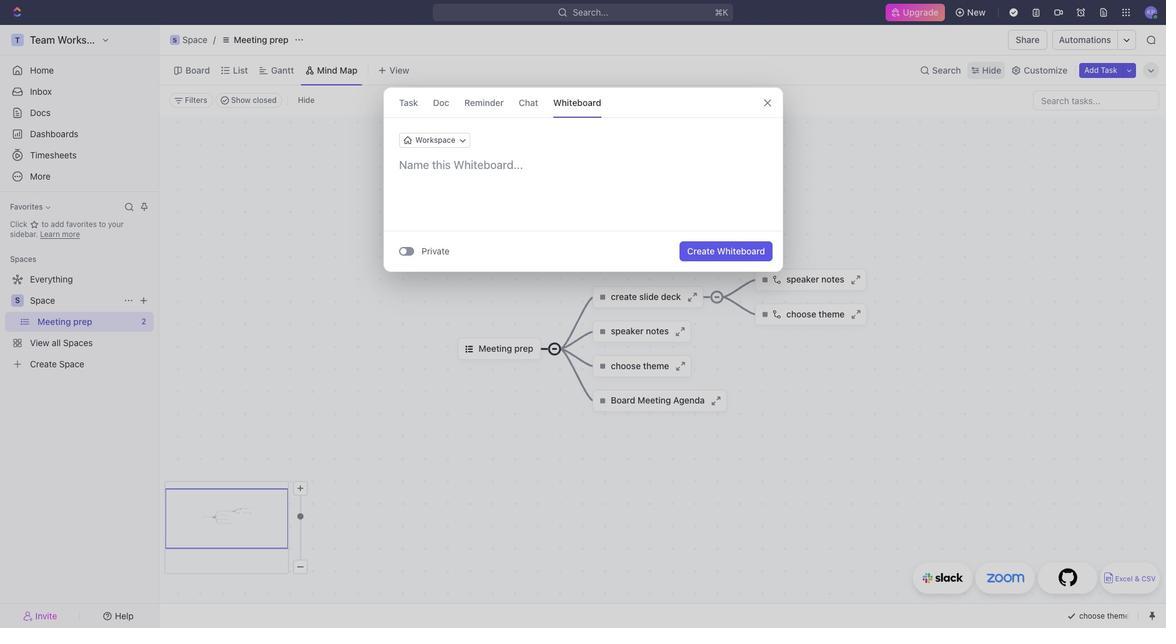 Task type: vqa. For each thing, say whether or not it's contained in the screenshot.
second QDQ9Q image from the top of the page
no



Task type: describe. For each thing, give the bounding box(es) containing it.
dialog containing task
[[383, 87, 783, 272]]

excel
[[1115, 576, 1133, 584]]

csv
[[1142, 576, 1156, 584]]

favorites
[[66, 220, 97, 229]]

learn
[[40, 230, 60, 239]]

inbox link
[[5, 82, 154, 102]]

⌘k
[[715, 7, 728, 17]]

show
[[231, 96, 251, 105]]

s for s space /
[[173, 36, 177, 44]]

space link
[[30, 291, 119, 311]]

share button
[[1008, 30, 1047, 50]]

add task
[[1084, 65, 1117, 75]]

private
[[421, 246, 449, 257]]

workspace button
[[399, 133, 470, 148]]

timesheets link
[[5, 146, 154, 166]]

sidebar navigation
[[0, 25, 159, 629]]

1 horizontal spatial space, , element
[[170, 35, 180, 45]]

board link
[[183, 62, 210, 79]]

whiteboard button
[[553, 88, 601, 117]]

prep
[[270, 34, 289, 45]]

board
[[185, 65, 210, 75]]

home
[[30, 65, 54, 76]]

1 to from the left
[[42, 220, 49, 229]]

add
[[51, 220, 64, 229]]

task inside 'button'
[[1101, 65, 1117, 75]]

2 to from the left
[[99, 220, 106, 229]]

share
[[1016, 34, 1040, 45]]

map
[[340, 65, 358, 75]]

click
[[10, 220, 29, 229]]

hide button
[[967, 62, 1005, 79]]

new button
[[950, 2, 993, 22]]

invite
[[35, 611, 57, 622]]

hide inside button
[[298, 96, 315, 105]]

inbox
[[30, 86, 52, 97]]

workspace button
[[399, 133, 470, 148]]

customize button
[[1008, 62, 1071, 79]]

excel & csv link
[[1100, 563, 1160, 595]]

mind map
[[317, 65, 358, 75]]

gantt link
[[269, 62, 294, 79]]

dashboards link
[[5, 124, 154, 144]]

task button
[[399, 88, 418, 117]]

search
[[932, 65, 961, 75]]

doc
[[433, 97, 449, 108]]

search button
[[916, 62, 965, 79]]

mind
[[317, 65, 337, 75]]

to add favorites to your sidebar.
[[10, 220, 124, 239]]

learn more link
[[40, 230, 80, 239]]

s space /
[[173, 34, 216, 45]]

docs link
[[5, 103, 154, 123]]

timesheets
[[30, 150, 77, 161]]

excel & csv
[[1115, 576, 1156, 584]]

mind map link
[[315, 62, 358, 79]]

meeting
[[234, 34, 267, 45]]

doc button
[[433, 88, 449, 117]]

chat button
[[518, 88, 538, 117]]

whiteboard inside button
[[717, 246, 765, 257]]

favorites button
[[5, 200, 55, 215]]

add
[[1084, 65, 1099, 75]]

0 vertical spatial whiteboard
[[553, 97, 601, 108]]



Task type: locate. For each thing, give the bounding box(es) containing it.
task
[[1101, 65, 1117, 75], [399, 97, 418, 108]]

docs
[[30, 107, 51, 118]]

new
[[967, 7, 986, 17]]

closed
[[253, 96, 277, 105]]

upgrade link
[[885, 4, 945, 21]]

whiteboard right chat
[[553, 97, 601, 108]]

0 horizontal spatial hide
[[298, 96, 315, 105]]

upgrade
[[903, 7, 938, 17]]

Search tasks... text field
[[1034, 91, 1159, 110]]

hide inside dropdown button
[[982, 65, 1001, 75]]

0 vertical spatial s
[[173, 36, 177, 44]]

gantt
[[271, 65, 294, 75]]

add task button
[[1079, 63, 1122, 78]]

1 vertical spatial space
[[30, 295, 55, 306]]

s inside navigation
[[15, 296, 20, 305]]

to up 'learn'
[[42, 220, 49, 229]]

chat
[[518, 97, 538, 108]]

space, , element inside sidebar navigation
[[11, 295, 24, 307]]

create
[[687, 246, 714, 257]]

workspace
[[415, 136, 455, 145]]

whiteboard right the "create"
[[717, 246, 765, 257]]

dialog
[[383, 87, 783, 272]]

create whiteboard
[[687, 246, 765, 257]]

s inside s space /
[[173, 36, 177, 44]]

0 horizontal spatial s
[[15, 296, 20, 305]]

task left doc
[[399, 97, 418, 108]]

show closed
[[231, 96, 277, 105]]

to left your
[[99, 220, 106, 229]]

1 horizontal spatial to
[[99, 220, 106, 229]]

invite button
[[5, 608, 76, 625]]

whiteboard
[[553, 97, 601, 108], [717, 246, 765, 257]]

s down spaces
[[15, 296, 20, 305]]

1 horizontal spatial space
[[182, 34, 208, 45]]

automations button
[[1053, 31, 1117, 49]]

list
[[233, 65, 248, 75]]

sidebar.
[[10, 230, 38, 239]]

1 horizontal spatial hide
[[982, 65, 1001, 75]]

1 horizontal spatial s
[[173, 36, 177, 44]]

automations
[[1059, 34, 1111, 45]]

learn more
[[40, 230, 80, 239]]

1 horizontal spatial whiteboard
[[717, 246, 765, 257]]

0 horizontal spatial task
[[399, 97, 418, 108]]

create whiteboard button
[[679, 242, 772, 262]]

1 vertical spatial task
[[399, 97, 418, 108]]

/
[[213, 34, 216, 45]]

your
[[108, 220, 124, 229]]

task inside 'dialog'
[[399, 97, 418, 108]]

home link
[[5, 61, 154, 81]]

0 vertical spatial space, , element
[[170, 35, 180, 45]]

hide right closed
[[298, 96, 315, 105]]

hide
[[982, 65, 1001, 75], [298, 96, 315, 105]]

0 vertical spatial task
[[1101, 65, 1117, 75]]

1 vertical spatial space, , element
[[11, 295, 24, 307]]

space down spaces
[[30, 295, 55, 306]]

hide right search
[[982, 65, 1001, 75]]

1 vertical spatial whiteboard
[[717, 246, 765, 257]]

&
[[1135, 576, 1140, 584]]

space
[[182, 34, 208, 45], [30, 295, 55, 306]]

task right add
[[1101, 65, 1117, 75]]

s left /
[[173, 36, 177, 44]]

0 vertical spatial space
[[182, 34, 208, 45]]

meeting prep link
[[218, 32, 292, 47]]

space inside sidebar navigation
[[30, 295, 55, 306]]

1 vertical spatial hide
[[298, 96, 315, 105]]

dashboards
[[30, 129, 78, 139]]

space, , element down spaces
[[11, 295, 24, 307]]

to
[[42, 220, 49, 229], [99, 220, 106, 229]]

s for s
[[15, 296, 20, 305]]

search...
[[573, 7, 608, 17]]

0 horizontal spatial space
[[30, 295, 55, 306]]

customize
[[1024, 65, 1068, 75]]

show closed button
[[215, 93, 282, 108]]

0 vertical spatial hide
[[982, 65, 1001, 75]]

space, , element left /
[[170, 35, 180, 45]]

1 horizontal spatial task
[[1101, 65, 1117, 75]]

meeting prep
[[234, 34, 289, 45]]

1 vertical spatial s
[[15, 296, 20, 305]]

more
[[62, 230, 80, 239]]

reminder
[[464, 97, 503, 108]]

Name this Whiteboard... field
[[384, 158, 782, 173]]

space left /
[[182, 34, 208, 45]]

favorites
[[10, 202, 43, 212]]

0 horizontal spatial space, , element
[[11, 295, 24, 307]]

s
[[173, 36, 177, 44], [15, 296, 20, 305]]

hide button
[[293, 93, 320, 108]]

invite user image
[[23, 611, 33, 622]]

0 horizontal spatial to
[[42, 220, 49, 229]]

0 horizontal spatial whiteboard
[[553, 97, 601, 108]]

list link
[[231, 62, 248, 79]]

reminder button
[[464, 88, 503, 117]]

spaces
[[10, 255, 36, 264]]

space, , element
[[170, 35, 180, 45], [11, 295, 24, 307]]



